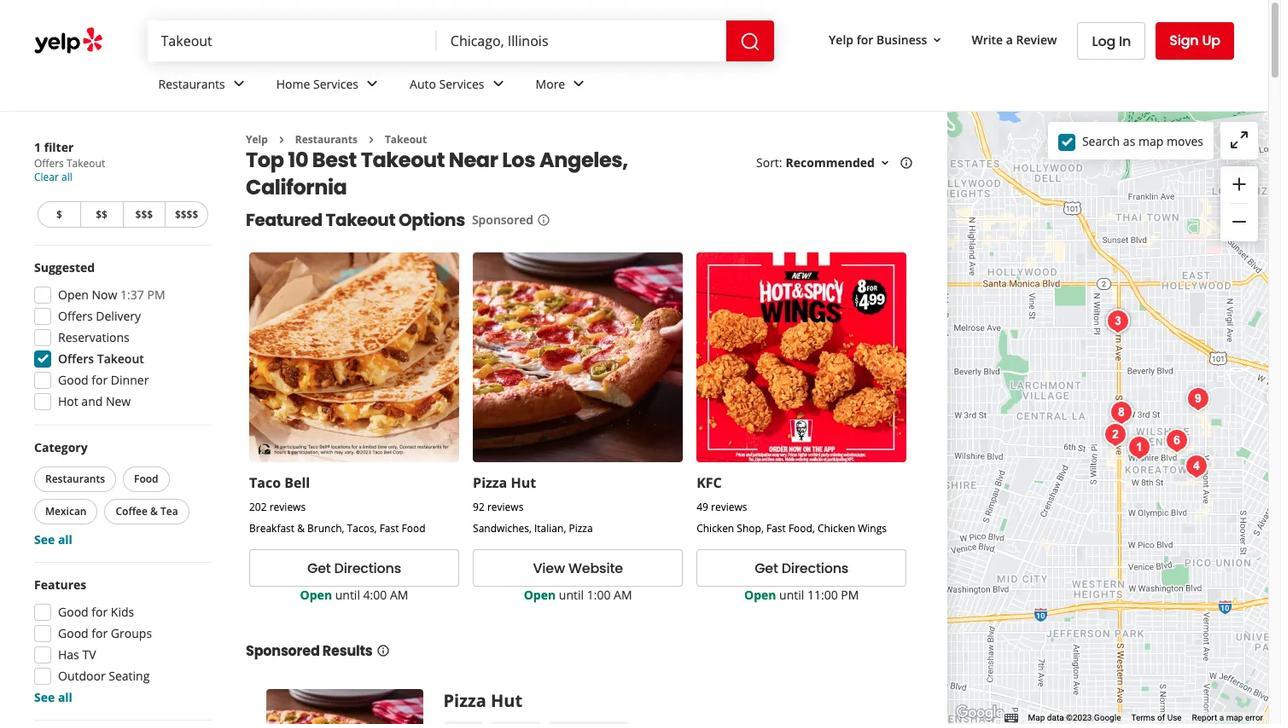 Task type: locate. For each thing, give the bounding box(es) containing it.
sponsored for sponsored
[[472, 212, 533, 228]]

view website
[[533, 559, 623, 579]]

2 am from the left
[[614, 588, 632, 604]]

1 see from the top
[[34, 532, 55, 548]]

1 vertical spatial hut
[[491, 690, 522, 713]]

takeout inside 1 filter offers takeout clear all
[[67, 156, 105, 171]]

restaurants link down the home services 'link'
[[295, 132, 358, 147]]

$$$
[[135, 207, 153, 222]]

1 vertical spatial see
[[34, 690, 55, 706]]

best
[[312, 146, 357, 174]]

& left tea
[[150, 504, 158, 519]]

1 vertical spatial good
[[58, 604, 88, 620]]

0 horizontal spatial food
[[134, 472, 158, 486]]

& inside taco bell 202 reviews breakfast & brunch, tacos, fast food
[[297, 522, 305, 536]]

0 vertical spatial see all button
[[34, 532, 72, 548]]

see all button down the outdoor
[[34, 690, 72, 706]]

0 horizontal spatial directions
[[334, 559, 401, 579]]

get directions link down "food,"
[[697, 550, 907, 588]]

None field
[[161, 32, 423, 50], [450, 32, 713, 50]]

services inside the home services 'link'
[[313, 76, 359, 92]]

group containing suggested
[[29, 259, 212, 416]]

all right clear
[[61, 170, 72, 184]]

1 horizontal spatial 24 chevron down v2 image
[[488, 74, 508, 94]]

1 vertical spatial see all
[[34, 690, 72, 706]]

0 horizontal spatial fast
[[380, 522, 399, 536]]

2 16 chevron right v2 image from the left
[[364, 133, 378, 147]]

0 horizontal spatial pm
[[147, 287, 165, 303]]

takeout up dinner
[[97, 351, 144, 367]]

0 vertical spatial see
[[34, 532, 55, 548]]

0 horizontal spatial am
[[390, 588, 408, 604]]

2 get directions link from the left
[[697, 550, 907, 588]]

1 horizontal spatial until
[[559, 588, 584, 604]]

24 chevron down v2 image
[[229, 74, 249, 94], [488, 74, 508, 94], [569, 74, 589, 94]]

see all button for category
[[34, 532, 72, 548]]

fast right tacos,
[[380, 522, 399, 536]]

1 fast from the left
[[380, 522, 399, 536]]

see for features
[[34, 690, 55, 706]]

3 reviews from the left
[[711, 501, 747, 515]]

for up good for groups
[[92, 604, 108, 620]]

1 horizontal spatial sponsored
[[472, 212, 533, 228]]

italian,
[[534, 522, 566, 536]]

202
[[249, 501, 267, 515]]

24 chevron down v2 image for more
[[569, 74, 589, 94]]

none field up "more" link
[[450, 32, 713, 50]]

1 horizontal spatial map
[[1226, 714, 1243, 723]]

a inside write a review link
[[1006, 31, 1013, 47]]

24 chevron down v2 image right auto services
[[488, 74, 508, 94]]

taco bell image
[[1261, 381, 1281, 415]]

open left 11:00
[[744, 588, 776, 604]]

1 horizontal spatial fast
[[766, 522, 786, 536]]

1 get directions from the left
[[307, 559, 401, 579]]

open for pizza hut
[[524, 588, 556, 604]]

up
[[1202, 31, 1220, 50]]

a right write
[[1006, 31, 1013, 47]]

map right as
[[1138, 133, 1164, 149]]

takeout down filter at the left of the page
[[67, 156, 105, 171]]

good up has tv
[[58, 626, 88, 642]]

24 chevron down v2 image left home
[[229, 74, 249, 94]]

report a map error link
[[1192, 714, 1263, 723]]

until left 1:00
[[559, 588, 584, 604]]

get directions up open until 11:00 pm
[[755, 559, 849, 579]]

offers down the reservations at the top
[[58, 351, 94, 367]]

for for kids
[[92, 604, 108, 620]]

reviews inside kfc 49 reviews chicken shop, fast food, chicken wings
[[711, 501, 747, 515]]

24 chevron down v2 image right more
[[569, 74, 589, 94]]

am right 4:00
[[390, 588, 408, 604]]

restaurants link up "yelp" link
[[145, 61, 263, 111]]

0 vertical spatial 16 info v2 image
[[537, 214, 550, 227]]

0 horizontal spatial reviews
[[269, 501, 306, 515]]

in
[[1119, 31, 1131, 51]]

yelp left business
[[829, 31, 854, 47]]

sponsored down los
[[472, 212, 533, 228]]

gengis khan image
[[1101, 305, 1135, 339]]

takeout
[[385, 132, 427, 147], [361, 146, 445, 174], [67, 156, 105, 171], [326, 209, 395, 232], [97, 351, 144, 367]]

1 good from the top
[[58, 372, 88, 388]]

as
[[1123, 133, 1135, 149]]

tip's house image
[[1098, 418, 1133, 452]]

Near text field
[[450, 32, 713, 50]]

16 chevron right v2 image
[[275, 133, 288, 147], [364, 133, 378, 147]]

offers up the reservations at the top
[[58, 308, 93, 324]]

0 horizontal spatial get directions
[[307, 559, 401, 579]]

kfc 49 reviews chicken shop, fast food, chicken wings
[[697, 474, 887, 536]]

get for 49
[[755, 559, 778, 579]]

pizza hut 92 reviews sandwiches, italian, pizza
[[473, 474, 593, 536]]

shop,
[[737, 522, 764, 536]]

get down shop,
[[755, 559, 778, 579]]

view website link
[[473, 550, 683, 588]]

0 vertical spatial offers
[[34, 156, 64, 171]]

1 horizontal spatial get directions
[[755, 559, 849, 579]]

home services link
[[263, 61, 396, 111]]

all down the outdoor
[[58, 690, 72, 706]]

reviews up sandwiches,
[[487, 501, 524, 515]]

2 horizontal spatial 24 chevron down v2 image
[[569, 74, 589, 94]]

none field 'find'
[[161, 32, 423, 50]]

0 vertical spatial pizza
[[473, 474, 507, 493]]

1 horizontal spatial get directions link
[[697, 550, 907, 588]]

16 chevron right v2 image for restaurants
[[275, 133, 288, 147]]

kfc
[[697, 474, 722, 493]]

get directions link down tacos,
[[249, 550, 459, 588]]

a for write
[[1006, 31, 1013, 47]]

takeout up options
[[361, 146, 445, 174]]

terms of use
[[1131, 714, 1182, 723]]

1 16 chevron right v2 image from the left
[[275, 133, 288, 147]]

food right tacos,
[[402, 522, 426, 536]]

am right 1:00
[[614, 588, 632, 604]]

food inside taco bell 202 reviews breakfast & brunch, tacos, fast food
[[402, 522, 426, 536]]

open now 1:37 pm
[[58, 287, 165, 303]]

0 vertical spatial yelp
[[829, 31, 854, 47]]

for left business
[[857, 31, 873, 47]]

0 horizontal spatial get directions link
[[249, 550, 459, 588]]

get down brunch,
[[307, 559, 331, 579]]

0 vertical spatial pm
[[147, 287, 165, 303]]

1 horizontal spatial am
[[614, 588, 632, 604]]

services right auto
[[439, 76, 484, 92]]

16 chevron right v2 image for takeout
[[364, 133, 378, 147]]

0 vertical spatial all
[[61, 170, 72, 184]]

1:37
[[120, 287, 144, 303]]

0 vertical spatial a
[[1006, 31, 1013, 47]]

get directions
[[307, 559, 401, 579], [755, 559, 849, 579]]

clear all link
[[34, 170, 72, 184]]

search as map moves
[[1082, 133, 1203, 149]]

good up hot
[[58, 372, 88, 388]]

offers
[[34, 156, 64, 171], [58, 308, 93, 324], [58, 351, 94, 367]]

map left the error
[[1226, 714, 1243, 723]]

0 horizontal spatial yelp
[[246, 132, 268, 147]]

pm right 11:00
[[841, 588, 859, 604]]

2 horizontal spatial until
[[779, 588, 804, 604]]

0 horizontal spatial &
[[150, 504, 158, 519]]

am
[[390, 588, 408, 604], [614, 588, 632, 604]]

3 good from the top
[[58, 626, 88, 642]]

$$$ button
[[122, 201, 165, 228]]

takeout inside top 10 best takeout near los angeles, california
[[361, 146, 445, 174]]

see all down mexican button
[[34, 532, 72, 548]]

1 24 chevron down v2 image from the left
[[229, 74, 249, 94]]

2 fast from the left
[[766, 522, 786, 536]]

0 horizontal spatial 24 chevron down v2 image
[[229, 74, 249, 94]]

restaurants inside restaurants button
[[45, 472, 105, 486]]

0 vertical spatial hut
[[511, 474, 536, 493]]

offers down filter at the left of the page
[[34, 156, 64, 171]]

16 info v2 image
[[537, 214, 550, 227], [376, 645, 390, 658]]

1 services from the left
[[313, 76, 359, 92]]

0 vertical spatial sponsored
[[472, 212, 533, 228]]

2 see all button from the top
[[34, 690, 72, 706]]

pizza for pizza hut
[[443, 690, 486, 713]]

write
[[972, 31, 1003, 47]]

all for features
[[58, 690, 72, 706]]

food up coffee & tea
[[134, 472, 158, 486]]

seating
[[109, 668, 150, 684]]

delivery
[[96, 308, 141, 324]]

0 vertical spatial restaurants
[[158, 76, 225, 92]]

until left 11:00
[[779, 588, 804, 604]]

0 horizontal spatial 16 chevron right v2 image
[[275, 133, 288, 147]]

3 24 chevron down v2 image from the left
[[569, 74, 589, 94]]

sponsored left results
[[246, 642, 320, 662]]

category
[[34, 440, 88, 456]]

1 horizontal spatial services
[[439, 76, 484, 92]]

1 vertical spatial see all button
[[34, 690, 72, 706]]

3 until from the left
[[779, 588, 804, 604]]

reviews for view
[[487, 501, 524, 515]]

good for good for groups
[[58, 626, 88, 642]]

1 horizontal spatial 16 chevron right v2 image
[[364, 133, 378, 147]]

fast
[[380, 522, 399, 536], [766, 522, 786, 536]]

& inside button
[[150, 504, 158, 519]]

1 vertical spatial sponsored
[[246, 642, 320, 662]]

24 chevron down v2 image inside auto services link
[[488, 74, 508, 94]]

hut inside pizza hut 92 reviews sandwiches, italian, pizza
[[511, 474, 536, 493]]

2 24 chevron down v2 image from the left
[[488, 74, 508, 94]]

1 vertical spatial offers
[[58, 308, 93, 324]]

open down view
[[524, 588, 556, 604]]

sign
[[1169, 31, 1199, 50]]

1 horizontal spatial a
[[1219, 714, 1224, 723]]

2 none field from the left
[[450, 32, 713, 50]]

chicken right "food,"
[[818, 522, 855, 536]]

reviews
[[269, 501, 306, 515], [487, 501, 524, 515], [711, 501, 747, 515]]

takeout down best
[[326, 209, 395, 232]]

get for bell
[[307, 559, 331, 579]]

good for dinner
[[58, 372, 149, 388]]

yelp inside yelp for business button
[[829, 31, 854, 47]]

2 horizontal spatial restaurants
[[295, 132, 358, 147]]

chicken
[[697, 522, 734, 536], [818, 522, 855, 536]]

2 get from the left
[[755, 559, 778, 579]]

2 vertical spatial good
[[58, 626, 88, 642]]

0 horizontal spatial until
[[335, 588, 360, 604]]

reviews right "49"
[[711, 501, 747, 515]]

0 vertical spatial &
[[150, 504, 158, 519]]

review
[[1016, 31, 1057, 47]]

2 vertical spatial offers
[[58, 351, 94, 367]]

tea
[[161, 504, 178, 519]]

2 directions from the left
[[782, 559, 849, 579]]

for down offers takeout
[[92, 372, 108, 388]]

pizza
[[473, 474, 507, 493], [569, 522, 593, 536], [443, 690, 486, 713]]

0 vertical spatial see all
[[34, 532, 72, 548]]

am for directions
[[390, 588, 408, 604]]

16 chevron right v2 image right "yelp" link
[[275, 133, 288, 147]]

0 horizontal spatial a
[[1006, 31, 1013, 47]]

1 am from the left
[[390, 588, 408, 604]]

1 vertical spatial restaurants link
[[295, 132, 358, 147]]

2 good from the top
[[58, 604, 88, 620]]

1 vertical spatial all
[[58, 532, 72, 548]]

1 vertical spatial a
[[1219, 714, 1224, 723]]

10
[[288, 146, 308, 174]]

2 services from the left
[[439, 76, 484, 92]]

get directions link
[[249, 550, 459, 588], [697, 550, 907, 588]]

for inside button
[[857, 31, 873, 47]]

mexican
[[45, 504, 87, 519]]

write a review link
[[965, 24, 1064, 55]]

& left brunch,
[[297, 522, 305, 536]]

hut for pizza hut
[[491, 690, 522, 713]]

taco bell link
[[249, 474, 310, 493]]

map region
[[942, 76, 1281, 725]]

1 vertical spatial pm
[[841, 588, 859, 604]]

tacos,
[[347, 522, 377, 536]]

see all
[[34, 532, 72, 548], [34, 690, 72, 706]]

0 horizontal spatial restaurants link
[[145, 61, 263, 111]]

good down features
[[58, 604, 88, 620]]

Find text field
[[161, 32, 423, 50]]

open up sponsored results
[[300, 588, 332, 604]]

zoom out image
[[1229, 212, 1249, 232]]

featured
[[246, 209, 322, 232]]

2 get directions from the left
[[755, 559, 849, 579]]

reviews inside taco bell 202 reviews breakfast & brunch, tacos, fast food
[[269, 501, 306, 515]]

1 horizontal spatial food
[[402, 522, 426, 536]]

brunch,
[[307, 522, 344, 536]]

fast left "food,"
[[766, 522, 786, 536]]

1 vertical spatial 16 info v2 image
[[376, 645, 390, 658]]

am for website
[[614, 588, 632, 604]]

hot
[[58, 393, 78, 410]]

group containing category
[[31, 440, 212, 549]]

2 see all from the top
[[34, 690, 72, 706]]

bell
[[284, 474, 310, 493]]

1 vertical spatial food
[[402, 522, 426, 536]]

16 info v2 image
[[899, 156, 913, 170]]

services inside auto services link
[[439, 76, 484, 92]]

1 horizontal spatial pm
[[841, 588, 859, 604]]

2 horizontal spatial reviews
[[711, 501, 747, 515]]

recommended button
[[786, 155, 892, 171]]

see all down the outdoor
[[34, 690, 72, 706]]

kfc link
[[697, 474, 722, 493]]

24 chevron down v2 image for auto services
[[488, 74, 508, 94]]

1 horizontal spatial reviews
[[487, 501, 524, 515]]

home services
[[276, 76, 359, 92]]

0 horizontal spatial chicken
[[697, 522, 734, 536]]

1 horizontal spatial none field
[[450, 32, 713, 50]]

directions up 11:00
[[782, 559, 849, 579]]

yelp
[[829, 31, 854, 47], [246, 132, 268, 147]]

has tv
[[58, 647, 96, 663]]

1 reviews from the left
[[269, 501, 306, 515]]

offers for offers delivery
[[58, 308, 93, 324]]

$$ button
[[80, 201, 122, 228]]

get directions link for 49
[[697, 550, 907, 588]]

see all for features
[[34, 690, 72, 706]]

hut
[[511, 474, 536, 493], [491, 690, 522, 713]]

24 chevron down v2 image inside "more" link
[[569, 74, 589, 94]]

search
[[1082, 133, 1120, 149]]

1 get from the left
[[307, 559, 331, 579]]

until left 4:00
[[335, 588, 360, 604]]

all for category
[[58, 532, 72, 548]]

fast inside taco bell 202 reviews breakfast & brunch, tacos, fast food
[[380, 522, 399, 536]]

0 horizontal spatial restaurants
[[45, 472, 105, 486]]

report
[[1192, 714, 1217, 723]]

see all for category
[[34, 532, 72, 548]]

hut for pizza hut 92 reviews sandwiches, italian, pizza
[[511, 474, 536, 493]]

for down good for kids
[[92, 626, 108, 642]]

1 none field from the left
[[161, 32, 423, 50]]

services left 24 chevron down v2 image
[[313, 76, 359, 92]]

1 horizontal spatial restaurants link
[[295, 132, 358, 147]]

2 reviews from the left
[[487, 501, 524, 515]]

1 until from the left
[[335, 588, 360, 604]]

0 vertical spatial map
[[1138, 133, 1164, 149]]

1 vertical spatial map
[[1226, 714, 1243, 723]]

yelp left 10
[[246, 132, 268, 147]]

see for category
[[34, 532, 55, 548]]

2 see from the top
[[34, 690, 55, 706]]

for for dinner
[[92, 372, 108, 388]]

reviews down taco bell link
[[269, 501, 306, 515]]

directions for 49
[[782, 559, 849, 579]]

16 info v2 image right results
[[376, 645, 390, 658]]

top
[[246, 146, 284, 174]]

0 horizontal spatial get
[[307, 559, 331, 579]]

1 see all button from the top
[[34, 532, 72, 548]]

2 vertical spatial restaurants
[[45, 472, 105, 486]]

auto services
[[410, 76, 484, 92]]

until for hut
[[559, 588, 584, 604]]

1 horizontal spatial directions
[[782, 559, 849, 579]]

pizza for pizza hut 92 reviews sandwiches, italian, pizza
[[473, 474, 507, 493]]

pm right 1:37
[[147, 287, 165, 303]]

reviews inside pizza hut 92 reviews sandwiches, italian, pizza
[[487, 501, 524, 515]]

1 horizontal spatial yelp
[[829, 31, 854, 47]]

offers inside 1 filter offers takeout clear all
[[34, 156, 64, 171]]

1 horizontal spatial restaurants
[[158, 76, 225, 92]]

0 horizontal spatial none field
[[161, 32, 423, 50]]

1 directions from the left
[[334, 559, 401, 579]]

services
[[313, 76, 359, 92], [439, 76, 484, 92]]

get directions up open until 4:00 am
[[307, 559, 401, 579]]

2 until from the left
[[559, 588, 584, 604]]

1 vertical spatial &
[[297, 522, 305, 536]]

directions
[[334, 559, 401, 579], [782, 559, 849, 579]]

1 chicken from the left
[[697, 522, 734, 536]]

16 chevron right v2 image left takeout link
[[364, 133, 378, 147]]

error
[[1245, 714, 1263, 723]]

dinner
[[111, 372, 149, 388]]

yelp link
[[246, 132, 268, 147]]

all inside 1 filter offers takeout clear all
[[61, 170, 72, 184]]

2 vertical spatial all
[[58, 690, 72, 706]]

a
[[1006, 31, 1013, 47], [1219, 714, 1224, 723]]

1 horizontal spatial &
[[297, 522, 305, 536]]

1 see all from the top
[[34, 532, 72, 548]]

open until 1:00 am
[[524, 588, 632, 604]]

get directions for 49
[[755, 559, 849, 579]]

a right report
[[1219, 714, 1224, 723]]

1 horizontal spatial chicken
[[818, 522, 855, 536]]

services for auto services
[[439, 76, 484, 92]]

group
[[1220, 166, 1258, 242], [29, 259, 212, 416], [31, 440, 212, 549], [29, 577, 212, 707]]

map for moves
[[1138, 133, 1164, 149]]

0 horizontal spatial services
[[313, 76, 359, 92]]

1 filter offers takeout clear all
[[34, 139, 105, 184]]

directions up 4:00
[[334, 559, 401, 579]]

the kimbap image
[[1104, 396, 1138, 430]]

all down mexican button
[[58, 532, 72, 548]]

see all button down mexican button
[[34, 532, 72, 548]]

good
[[58, 372, 88, 388], [58, 604, 88, 620], [58, 626, 88, 642]]

0 horizontal spatial map
[[1138, 133, 1164, 149]]

16 info v2 image down the angeles,
[[537, 214, 550, 227]]

2 vertical spatial pizza
[[443, 690, 486, 713]]

1 get directions link from the left
[[249, 550, 459, 588]]

see all button
[[34, 532, 72, 548], [34, 690, 72, 706]]

see
[[34, 532, 55, 548], [34, 690, 55, 706]]

1 horizontal spatial get
[[755, 559, 778, 579]]

none field up home
[[161, 32, 423, 50]]

0 vertical spatial good
[[58, 372, 88, 388]]

offers for offers takeout
[[58, 351, 94, 367]]

chicken down "49"
[[697, 522, 734, 536]]

pm for open until 11:00 pm
[[841, 588, 859, 604]]

directions for bell
[[334, 559, 401, 579]]

0 vertical spatial food
[[134, 472, 158, 486]]

rikas peruvian cuisine image
[[1181, 382, 1215, 416]]

1 vertical spatial yelp
[[246, 132, 268, 147]]

None search field
[[147, 20, 778, 61]]

los
[[502, 146, 535, 174]]

0 horizontal spatial sponsored
[[246, 642, 320, 662]]



Task type: vqa. For each thing, say whether or not it's contained in the screenshot.


Task type: describe. For each thing, give the bounding box(es) containing it.
new
[[106, 393, 131, 410]]

clear
[[34, 170, 59, 184]]

coffee
[[116, 504, 148, 519]]

sponsored for sponsored results
[[246, 642, 320, 662]]

view
[[533, 559, 565, 579]]

open down 'suggested'
[[58, 287, 89, 303]]

good for good for kids
[[58, 604, 88, 620]]

until for 49
[[779, 588, 804, 604]]

more link
[[522, 61, 603, 111]]

until for bell
[[335, 588, 360, 604]]

11:00
[[807, 588, 838, 604]]

featured takeout options
[[246, 209, 465, 232]]

16 chevron down v2 image
[[878, 156, 892, 170]]

takeout down auto
[[385, 132, 427, 147]]

24 chevron down v2 image
[[362, 74, 382, 94]]

for for business
[[857, 31, 873, 47]]

fast inside kfc 49 reviews chicken shop, fast food, chicken wings
[[766, 522, 786, 536]]

get directions link for bell
[[249, 550, 459, 588]]

16 chevron down v2 image
[[931, 33, 944, 47]]

4:00
[[363, 588, 387, 604]]

filter
[[44, 139, 74, 155]]

recommended
[[786, 155, 875, 171]]

0 vertical spatial pizza hut link
[[473, 474, 536, 493]]

open until 4:00 am
[[300, 588, 408, 604]]

sign up link
[[1156, 22, 1234, 60]]

yelp for business
[[829, 31, 927, 47]]

chd mandu la image
[[1160, 424, 1194, 458]]

results
[[322, 642, 373, 662]]

open for taco bell
[[300, 588, 332, 604]]

get directions for bell
[[307, 559, 401, 579]]

rice chicken image
[[1179, 450, 1214, 484]]

0 horizontal spatial 16 info v2 image
[[376, 645, 390, 658]]

open until 11:00 pm
[[744, 588, 859, 604]]

$$
[[96, 207, 108, 222]]

map
[[1028, 714, 1045, 723]]

map data ©2023 google
[[1028, 714, 1121, 723]]

website
[[568, 559, 623, 579]]

24 chevron down v2 image for restaurants
[[229, 74, 249, 94]]

1
[[34, 139, 41, 155]]

groups
[[111, 626, 152, 642]]

hot and new
[[58, 393, 131, 410]]

reservations
[[58, 329, 130, 346]]

home
[[276, 76, 310, 92]]

0 vertical spatial restaurants link
[[145, 61, 263, 111]]

1 vertical spatial pizza
[[569, 522, 593, 536]]

california
[[246, 174, 347, 202]]

good for groups
[[58, 626, 152, 642]]

1 vertical spatial restaurants
[[295, 132, 358, 147]]

good for kids
[[58, 604, 134, 620]]

yelp for "yelp" link
[[246, 132, 268, 147]]

outdoor seating
[[58, 668, 150, 684]]

suggested
[[34, 259, 95, 276]]

log
[[1092, 31, 1116, 51]]

restaurants button
[[34, 467, 116, 492]]

none field near
[[450, 32, 713, 50]]

good for good for dinner
[[58, 372, 88, 388]]

terms of use link
[[1131, 714, 1182, 723]]

terms
[[1131, 714, 1155, 723]]

yelp for yelp for business
[[829, 31, 854, 47]]

$
[[56, 207, 62, 222]]

wings
[[858, 522, 887, 536]]

more
[[536, 76, 565, 92]]

1 vertical spatial pizza hut link
[[443, 690, 522, 713]]

©2023
[[1066, 714, 1092, 723]]

abuelita's birria & mexican food image
[[1101, 305, 1135, 339]]

49
[[697, 501, 708, 515]]

auto services link
[[396, 61, 522, 111]]

features
[[34, 577, 86, 593]]

yelp for business button
[[822, 24, 951, 55]]

sort:
[[756, 155, 782, 171]]

reviews for get
[[269, 501, 306, 515]]

food button
[[123, 467, 169, 492]]

pizza hut
[[443, 690, 522, 713]]

offers takeout
[[58, 351, 144, 367]]

google
[[1094, 714, 1121, 723]]

offers delivery
[[58, 308, 141, 324]]

write a review
[[972, 31, 1057, 47]]

has
[[58, 647, 79, 663]]

cooking mom image
[[1122, 431, 1156, 465]]

92
[[473, 501, 485, 515]]

pizza hut image
[[266, 690, 423, 725]]

coffee & tea
[[116, 504, 178, 519]]

use
[[1167, 714, 1182, 723]]

search image
[[740, 31, 761, 52]]

food inside button
[[134, 472, 158, 486]]

1:00
[[587, 588, 611, 604]]

business categories element
[[145, 61, 1234, 111]]

restaurants inside business categories element
[[158, 76, 225, 92]]

auto
[[410, 76, 436, 92]]

keyboard shortcuts image
[[1004, 715, 1018, 723]]

open for kfc
[[744, 588, 776, 604]]

2 chicken from the left
[[818, 522, 855, 536]]

of
[[1157, 714, 1165, 723]]

angeles,
[[539, 146, 628, 174]]

sandwiches,
[[473, 522, 532, 536]]

zoom in image
[[1229, 174, 1249, 194]]

for for groups
[[92, 626, 108, 642]]

takeout link
[[385, 132, 427, 147]]

expand map image
[[1229, 130, 1249, 150]]

breakfast
[[249, 522, 295, 536]]

pm for open now 1:37 pm
[[147, 287, 165, 303]]

near
[[449, 146, 498, 174]]

$$$$ button
[[165, 201, 208, 228]]

map for error
[[1226, 714, 1243, 723]]

services for home services
[[313, 76, 359, 92]]

outdoor
[[58, 668, 106, 684]]

log in link
[[1078, 22, 1146, 60]]

group containing features
[[29, 577, 212, 707]]

tv
[[82, 647, 96, 663]]

google image
[[952, 702, 1008, 725]]

sign up
[[1169, 31, 1220, 50]]

$$$$
[[175, 207, 198, 222]]

a for report
[[1219, 714, 1224, 723]]

1 horizontal spatial 16 info v2 image
[[537, 214, 550, 227]]

now
[[92, 287, 117, 303]]

taco bell 202 reviews breakfast & brunch, tacos, fast food
[[249, 474, 426, 536]]

see all button for features
[[34, 690, 72, 706]]



